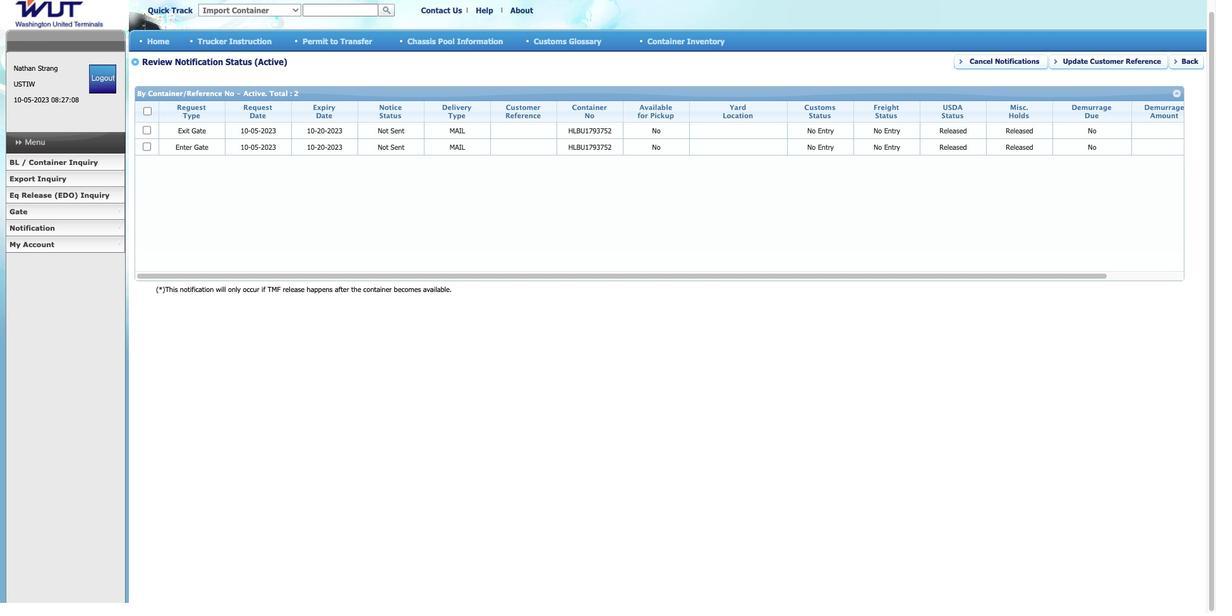 Task type: describe. For each thing, give the bounding box(es) containing it.
track
[[172, 6, 193, 15]]

transfer
[[341, 36, 372, 45]]

10-
[[14, 95, 24, 104]]

permit to transfer
[[303, 36, 372, 45]]

ustiw
[[14, 80, 35, 88]]

10-05-2023 08:27:08
[[14, 95, 79, 104]]

1 vertical spatial inquiry
[[38, 174, 66, 183]]

about
[[511, 6, 533, 15]]

permit
[[303, 36, 328, 45]]

release
[[21, 191, 52, 199]]

login image
[[89, 64, 116, 94]]

gate
[[9, 207, 28, 216]]

inquiry for (edo)
[[81, 191, 110, 199]]

my
[[9, 240, 21, 248]]

eq
[[9, 191, 19, 199]]

information
[[457, 36, 503, 45]]

us
[[453, 6, 462, 15]]

export inquiry
[[9, 174, 66, 183]]

notification
[[9, 224, 55, 232]]

export
[[9, 174, 35, 183]]

trucker
[[198, 36, 227, 45]]

customs glossary
[[534, 36, 602, 45]]

trucker instruction
[[198, 36, 272, 45]]

chassis pool information
[[408, 36, 503, 45]]

my account link
[[6, 236, 125, 253]]

eq release (edo) inquiry
[[9, 191, 110, 199]]

/
[[22, 158, 26, 166]]

to
[[330, 36, 338, 45]]

strang
[[38, 64, 58, 72]]

help
[[476, 6, 494, 15]]

05-
[[24, 95, 34, 104]]

contact
[[421, 6, 451, 15]]



Task type: locate. For each thing, give the bounding box(es) containing it.
contact us
[[421, 6, 462, 15]]

0 horizontal spatial container
[[29, 158, 67, 166]]

my account
[[9, 240, 54, 248]]

notification link
[[6, 220, 125, 236]]

customs
[[534, 36, 567, 45]]

2023
[[34, 95, 49, 104]]

account
[[23, 240, 54, 248]]

nathan
[[14, 64, 36, 72]]

None text field
[[303, 4, 379, 16]]

container up export inquiry
[[29, 158, 67, 166]]

about link
[[511, 6, 533, 15]]

quick
[[148, 6, 169, 15]]

(edo)
[[54, 191, 78, 199]]

08:27:08
[[51, 95, 79, 104]]

nathan strang
[[14, 64, 58, 72]]

bl
[[9, 158, 19, 166]]

container
[[648, 36, 685, 45], [29, 158, 67, 166]]

container inside "link"
[[29, 158, 67, 166]]

inquiry
[[69, 158, 98, 166], [38, 174, 66, 183], [81, 191, 110, 199]]

inquiry down bl / container inquiry
[[38, 174, 66, 183]]

glossary
[[569, 36, 602, 45]]

home
[[147, 36, 170, 45]]

1 horizontal spatial container
[[648, 36, 685, 45]]

inventory
[[687, 36, 725, 45]]

bl / container inquiry link
[[6, 154, 125, 171]]

instruction
[[229, 36, 272, 45]]

inquiry for container
[[69, 158, 98, 166]]

quick track
[[148, 6, 193, 15]]

chassis
[[408, 36, 436, 45]]

inquiry up export inquiry link
[[69, 158, 98, 166]]

0 vertical spatial inquiry
[[69, 158, 98, 166]]

pool
[[438, 36, 455, 45]]

eq release (edo) inquiry link
[[6, 187, 125, 204]]

container inventory
[[648, 36, 725, 45]]

help link
[[476, 6, 494, 15]]

container left inventory
[[648, 36, 685, 45]]

bl / container inquiry
[[9, 158, 98, 166]]

export inquiry link
[[6, 171, 125, 187]]

0 vertical spatial container
[[648, 36, 685, 45]]

inquiry right (edo)
[[81, 191, 110, 199]]

inquiry inside "link"
[[69, 158, 98, 166]]

2 vertical spatial inquiry
[[81, 191, 110, 199]]

1 vertical spatial container
[[29, 158, 67, 166]]

contact us link
[[421, 6, 462, 15]]

gate link
[[6, 204, 125, 220]]



Task type: vqa. For each thing, say whether or not it's contained in the screenshot.
Account
yes



